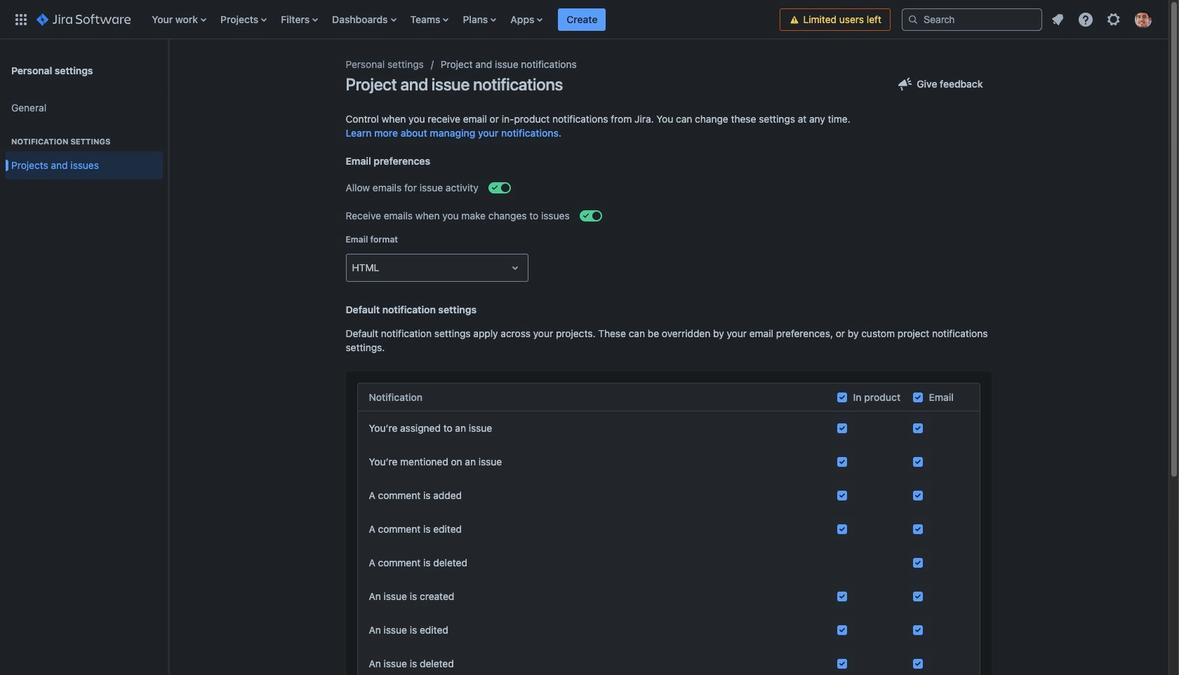 Task type: vqa. For each thing, say whether or not it's contained in the screenshot.
'appswitcher icon'
yes



Task type: describe. For each thing, give the bounding box(es) containing it.
1 group from the top
[[6, 90, 163, 188]]

0 horizontal spatial list
[[145, 0, 780, 39]]

appswitcher icon image
[[13, 11, 29, 28]]

settings image
[[1106, 11, 1122, 28]]

notifications image
[[1049, 11, 1066, 28]]

search image
[[908, 14, 919, 25]]

1 horizontal spatial list
[[1045, 7, 1160, 32]]

help image
[[1078, 11, 1094, 28]]

2 group from the top
[[6, 122, 163, 184]]



Task type: locate. For each thing, give the bounding box(es) containing it.
None text field
[[352, 261, 355, 275]]

None search field
[[902, 8, 1042, 31]]

list
[[145, 0, 780, 39], [1045, 7, 1160, 32]]

jira software image
[[37, 11, 131, 28], [37, 11, 131, 28]]

group
[[6, 90, 163, 188], [6, 122, 163, 184]]

banner
[[0, 0, 1169, 39]]

heading
[[6, 136, 163, 147]]

list item
[[558, 0, 606, 39]]

sidebar navigation image
[[153, 56, 184, 84]]

open image
[[506, 260, 523, 277]]

primary element
[[8, 0, 780, 39]]

Search field
[[902, 8, 1042, 31]]

your profile and settings image
[[1135, 11, 1152, 28]]



